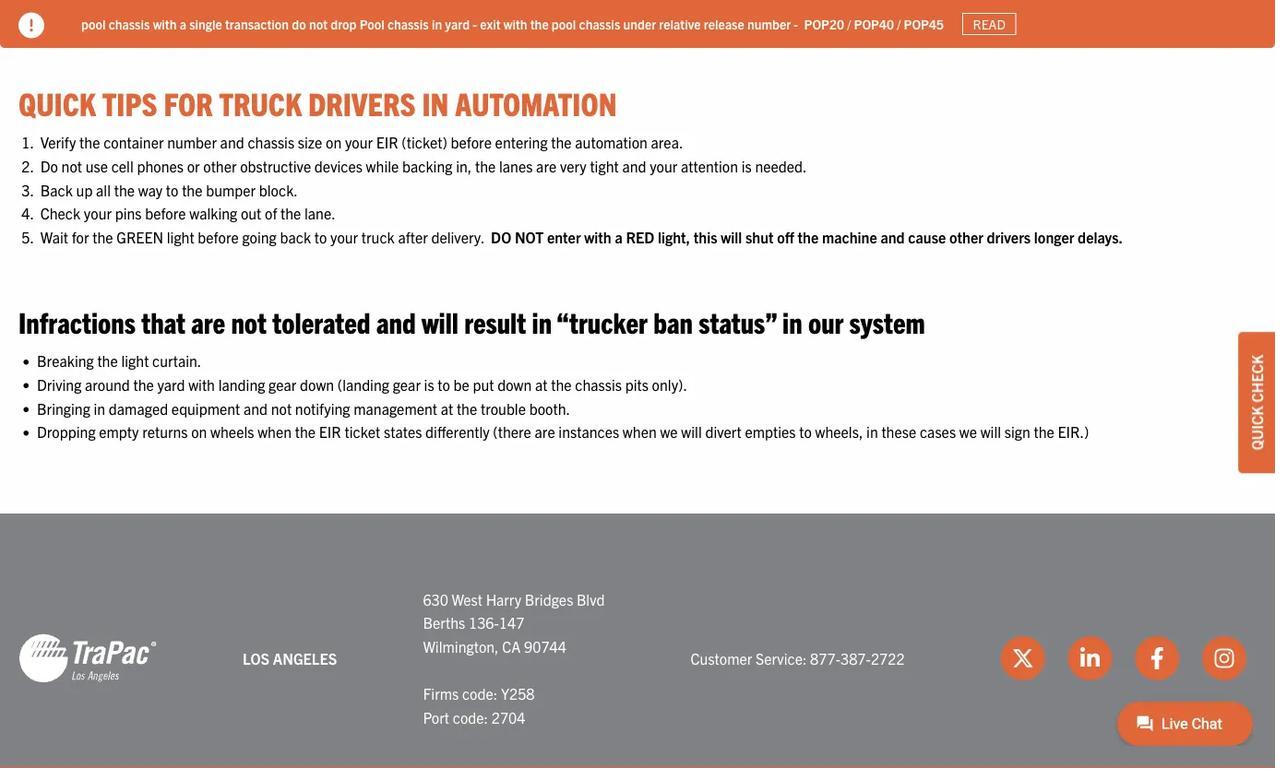 Task type: describe. For each thing, give the bounding box(es) containing it.
with inside breaking the light curtain. driving around the yard with landing gear down (landing gear is to be put down at the chassis pits only). bringing in damaged equipment and not notifying management at the trouble booth. dropping empty returns on wheels when the eir ticket states differently (there are instances when we will divert empties to wheels, in these cases we will sign the eir.)
[[188, 375, 215, 394]]

wheels
[[210, 423, 254, 441]]

around
[[85, 375, 130, 394]]

release
[[704, 15, 745, 32]]

blvd
[[577, 590, 605, 609]]

your down the all in the top left of the page
[[84, 204, 112, 222]]

ca
[[502, 637, 521, 656]]

firms
[[423, 685, 459, 703]]

wilmington,
[[423, 637, 499, 656]]

yard inside breaking the light curtain. driving around the yard with landing gear down (landing gear is to be put down at the chassis pits only). bringing in damaged equipment and not notifying management at the trouble booth. dropping empty returns on wheels when the eir ticket states differently (there are instances when we will divert empties to wheels, in these cases we will sign the eir.)
[[157, 375, 185, 394]]

number inside 'verify the container number and chassis size on your eir (ticket) before entering the automation area. do not use cell phones or other obstructive devices while backing in, the lanes are very tight and your attention is needed. back up all the way to the bumper block. check your pins before walking out of the lane. wait for the green light before going back to your truck after delivery. do not enter with a red light, this will shut off the machine and cause other drivers longer delays.'
[[167, 133, 217, 152]]

0 vertical spatial number
[[748, 15, 791, 32]]

not right do
[[309, 15, 328, 32]]

only).
[[652, 375, 687, 394]]

the up booth.
[[551, 375, 572, 394]]

2 / from the left
[[897, 15, 901, 32]]

way
[[138, 180, 163, 199]]

tight
[[590, 157, 619, 175]]

backing
[[402, 157, 453, 175]]

back
[[40, 180, 73, 199]]

automation
[[575, 133, 648, 152]]

equipment
[[172, 399, 240, 417]]

the right sign
[[1034, 423, 1055, 441]]

1 vertical spatial code:
[[453, 708, 488, 727]]

0 vertical spatial yard
[[445, 15, 470, 32]]

returns
[[142, 423, 188, 441]]

will left divert
[[681, 423, 702, 441]]

tips
[[102, 83, 158, 123]]

check inside 'verify the container number and chassis size on your eir (ticket) before entering the automation area. do not use cell phones or other obstructive devices while backing in, the lanes are very tight and your attention is needed. back up all the way to the bumper block. check your pins before walking out of the lane. wait for the green light before going back to your truck after delivery. do not enter with a red light, this will shut off the machine and cause other drivers longer delays.'
[[40, 204, 80, 222]]

instances
[[559, 423, 619, 441]]

west
[[452, 590, 483, 609]]

your down 'lane.' at left
[[330, 228, 358, 246]]

with right "exit"
[[504, 15, 527, 32]]

2 pool from the left
[[552, 15, 576, 32]]

do
[[40, 157, 58, 175]]

do
[[491, 228, 511, 246]]

to left be
[[438, 375, 450, 394]]

differently
[[426, 423, 490, 441]]

will left sign
[[981, 423, 1001, 441]]

devices
[[315, 157, 363, 175]]

will inside 'verify the container number and chassis size on your eir (ticket) before entering the automation area. do not use cell phones or other obstructive devices while backing in, the lanes are very tight and your attention is needed. back up all the way to the bumper block. check your pins before walking out of the lane. wait for the green light before going back to your truck after delivery. do not enter with a red light, this will shut off the machine and cause other drivers longer delays.'
[[721, 228, 742, 246]]

(there
[[493, 423, 531, 441]]

0 vertical spatial code:
[[462, 685, 498, 703]]

firms code:  y258 port code:  2704
[[423, 685, 535, 727]]

solid image
[[18, 12, 44, 38]]

quick check
[[1248, 355, 1266, 451]]

customer
[[691, 649, 752, 668]]

cases
[[920, 423, 956, 441]]

bumper
[[206, 180, 256, 199]]

eir.)
[[1058, 423, 1089, 441]]

the up damaged
[[133, 375, 154, 394]]

on inside 'verify the container number and chassis size on your eir (ticket) before entering the automation area. do not use cell phones or other obstructive devices while backing in, the lanes are very tight and your attention is needed. back up all the way to the bumper block. check your pins before walking out of the lane. wait for the green light before going back to your truck after delivery. do not enter with a red light, this will shut off the machine and cause other drivers longer delays.'
[[326, 133, 342, 152]]

2 we from the left
[[960, 423, 977, 441]]

verify
[[40, 133, 76, 152]]

cause
[[908, 228, 946, 246]]

dropping
[[37, 423, 96, 441]]

1 - from the left
[[473, 15, 477, 32]]

angeles
[[273, 649, 337, 668]]

booth.
[[529, 399, 570, 417]]

back
[[280, 228, 311, 246]]

1 when from the left
[[258, 423, 292, 441]]

los angeles
[[243, 649, 337, 668]]

read link
[[963, 13, 1016, 35]]

curtain.
[[152, 352, 202, 370]]

136-
[[469, 614, 499, 632]]

the left green
[[92, 228, 113, 246]]

pop45
[[904, 15, 944, 32]]

notifying
[[295, 399, 350, 417]]

driving
[[37, 375, 82, 394]]

drivers longer
[[987, 228, 1075, 246]]

630
[[423, 590, 448, 609]]

chassis left the under
[[579, 15, 620, 32]]

pits
[[625, 375, 649, 394]]

bridges
[[525, 590, 573, 609]]

out
[[241, 204, 261, 222]]

ticket
[[345, 423, 381, 441]]

to down 'lane.' at left
[[314, 228, 327, 246]]

or
[[187, 157, 200, 175]]

automation
[[455, 83, 617, 123]]

los angeles image
[[18, 633, 157, 685]]

enter
[[547, 228, 581, 246]]

up
[[76, 180, 93, 199]]

pool chassis with a single transaction  do not drop pool chassis in yard -  exit with the pool chassis under relative release number -  pop20 / pop40 / pop45
[[81, 15, 944, 32]]

going
[[242, 228, 277, 246]]

1 vertical spatial other
[[950, 228, 984, 246]]

pool
[[360, 15, 385, 32]]

that
[[141, 304, 185, 340]]

2722
[[871, 649, 905, 668]]

0 vertical spatial before
[[451, 133, 492, 152]]

not inside 'verify the container number and chassis size on your eir (ticket) before entering the automation area. do not use cell phones or other obstructive devices while backing in, the lanes are very tight and your attention is needed. back up all the way to the bumper block. check your pins before walking out of the lane. wait for the green light before going back to your truck after delivery. do not enter with a red light, this will shut off the machine and cause other drivers longer delays.'
[[61, 157, 82, 175]]

for inside 'verify the container number and chassis size on your eir (ticket) before entering the automation area. do not use cell phones or other obstructive devices while backing in, the lanes are very tight and your attention is needed. back up all the way to the bumper block. check your pins before walking out of the lane. wait for the green light before going back to your truck after delivery. do not enter with a red light, this will shut off the machine and cause other drivers longer delays.'
[[72, 228, 89, 246]]

drop
[[331, 15, 357, 32]]

not inside breaking the light curtain. driving around the yard with landing gear down (landing gear is to be put down at the chassis pits only). bringing in damaged equipment and not notifying management at the trouble booth. dropping empty returns on wheels when the eir ticket states differently (there are instances when we will divert empties to wheels, in these cases we will sign the eir.)
[[271, 399, 292, 417]]

with left the single
[[153, 15, 177, 32]]

the down or
[[182, 180, 203, 199]]

of
[[265, 204, 277, 222]]

1 vertical spatial are
[[191, 304, 225, 340]]

port
[[423, 708, 450, 727]]

387-
[[841, 649, 871, 668]]

chassis left the single
[[109, 15, 150, 32]]

147
[[499, 614, 525, 632]]

in up (ticket) on the left of page
[[422, 83, 449, 123]]

light,
[[658, 228, 690, 246]]

all
[[96, 180, 111, 199]]

the down be
[[457, 399, 477, 417]]

2704
[[492, 708, 526, 727]]

the right of
[[280, 204, 301, 222]]

"trucker
[[557, 304, 648, 340]]

the right the all in the top left of the page
[[114, 180, 135, 199]]

be
[[454, 375, 470, 394]]

are inside 'verify the container number and chassis size on your eir (ticket) before entering the automation area. do not use cell phones or other obstructive devices while backing in, the lanes are very tight and your attention is needed. back up all the way to the bumper block. check your pins before walking out of the lane. wait for the green light before going back to your truck after delivery. do not enter with a red light, this will shut off the machine and cause other drivers longer delays.'
[[536, 157, 557, 175]]

green
[[116, 228, 163, 246]]

truck
[[219, 83, 302, 123]]

and inside breaking the light curtain. driving around the yard with landing gear down (landing gear is to be put down at the chassis pits only). bringing in damaged equipment and not notifying management at the trouble booth. dropping empty returns on wheels when the eir ticket states differently (there are instances when we will divert empties to wheels, in these cases we will sign the eir.)
[[244, 399, 268, 417]]

infractions that are not tolerated and will result in "trucker ban status" in our system
[[18, 304, 925, 340]]

empty
[[99, 423, 139, 441]]

pop40
[[854, 15, 894, 32]]

block.
[[259, 180, 298, 199]]

with inside 'verify the container number and chassis size on your eir (ticket) before entering the automation area. do not use cell phones or other obstructive devices while backing in, the lanes are very tight and your attention is needed. back up all the way to the bumper block. check your pins before walking out of the lane. wait for the green light before going back to your truck after delivery. do not enter with a red light, this will shut off the machine and cause other drivers longer delays.'
[[584, 228, 612, 246]]

2 down from the left
[[498, 375, 532, 394]]

eir inside breaking the light curtain. driving around the yard with landing gear down (landing gear is to be put down at the chassis pits only). bringing in damaged equipment and not notifying management at the trouble booth. dropping empty returns on wheels when the eir ticket states differently (there are instances when we will divert empties to wheels, in these cases we will sign the eir.)
[[319, 423, 341, 441]]

while
[[366, 157, 399, 175]]

empties
[[745, 423, 796, 441]]



Task type: vqa. For each thing, say whether or not it's contained in the screenshot.
Open - Full yard and Gate -No Flips OPEN
no



Task type: locate. For each thing, give the bounding box(es) containing it.
1 horizontal spatial gear
[[393, 375, 421, 394]]

to right the way
[[166, 180, 179, 199]]

in left these
[[867, 423, 878, 441]]

los
[[243, 649, 270, 668]]

eir down 'notifying'
[[319, 423, 341, 441]]

before down walking
[[198, 228, 239, 246]]

pool right "exit"
[[552, 15, 576, 32]]

- left pop20
[[794, 15, 798, 32]]

the
[[530, 15, 549, 32], [79, 133, 100, 152], [551, 133, 572, 152], [114, 180, 135, 199], [182, 180, 203, 199], [280, 204, 301, 222], [92, 228, 113, 246], [798, 228, 819, 246], [97, 352, 118, 370], [133, 375, 154, 394], [551, 375, 572, 394], [457, 399, 477, 417], [295, 423, 316, 441], [1034, 423, 1055, 441]]

the down 'notifying'
[[295, 423, 316, 441]]

are down booth.
[[535, 423, 555, 441]]

your
[[345, 133, 373, 152], [650, 157, 678, 175], [84, 204, 112, 222], [330, 228, 358, 246]]

other right cause
[[950, 228, 984, 246]]

at up booth.
[[535, 375, 548, 394]]

customer service: 877-387-2722
[[691, 649, 905, 668]]

quick inside "main content"
[[18, 83, 96, 123]]

eir
[[376, 133, 398, 152], [319, 423, 341, 441]]

1 horizontal spatial for
[[164, 83, 213, 123]]

on right size
[[326, 133, 342, 152]]

2 - from the left
[[794, 15, 798, 32]]

and down the landing
[[244, 399, 268, 417]]

1 horizontal spatial we
[[960, 423, 977, 441]]

for right the "tips"
[[164, 83, 213, 123]]

quick tips for truck drivers in automation
[[18, 83, 617, 123]]

under
[[623, 15, 656, 32]]

1 pool from the left
[[81, 15, 106, 32]]

berths
[[423, 614, 465, 632]]

drivers
[[308, 83, 416, 123]]

the up very
[[551, 133, 572, 152]]

1 horizontal spatial -
[[794, 15, 798, 32]]

light inside 'verify the container number and chassis size on your eir (ticket) before entering the automation area. do not use cell phones or other obstructive devices while backing in, the lanes are very tight and your attention is needed. back up all the way to the bumper block. check your pins before walking out of the lane. wait for the green light before going back to your truck after delivery. do not enter with a red light, this will shut off the machine and cause other drivers longer delays.'
[[167, 228, 194, 246]]

status"
[[699, 304, 777, 340]]

the right "exit"
[[530, 15, 549, 32]]

0 horizontal spatial quick
[[18, 83, 96, 123]]

not
[[309, 15, 328, 32], [61, 157, 82, 175], [231, 304, 267, 340], [271, 399, 292, 417]]

/ right pop20
[[847, 15, 851, 32]]

chassis left pits
[[575, 375, 622, 394]]

a inside 'verify the container number and chassis size on your eir (ticket) before entering the automation area. do not use cell phones or other obstructive devices while backing in, the lanes are very tight and your attention is needed. back up all the way to the bumper block. check your pins before walking out of the lane. wait for the green light before going back to your truck after delivery. do not enter with a red light, this will shut off the machine and cause other drivers longer delays.'
[[615, 228, 623, 246]]

1 vertical spatial for
[[72, 228, 89, 246]]

1 vertical spatial quick
[[1248, 406, 1266, 451]]

1 / from the left
[[847, 15, 851, 32]]

1 horizontal spatial before
[[198, 228, 239, 246]]

cell
[[111, 157, 134, 175]]

number up or
[[167, 133, 217, 152]]

is inside 'verify the container number and chassis size on your eir (ticket) before entering the automation area. do not use cell phones or other obstructive devices while backing in, the lanes are very tight and your attention is needed. back up all the way to the bumper block. check your pins before walking out of the lane. wait for the green light before going back to your truck after delivery. do not enter with a red light, this will shut off the machine and cause other drivers longer delays.'
[[742, 157, 752, 175]]

when
[[258, 423, 292, 441], [623, 423, 657, 441]]

in right result
[[532, 304, 552, 340]]

harry
[[486, 590, 521, 609]]

light up the around
[[121, 352, 149, 370]]

0 horizontal spatial /
[[847, 15, 851, 32]]

footer
[[0, 514, 1275, 769]]

for right the wait
[[72, 228, 89, 246]]

with up "equipment"
[[188, 375, 215, 394]]

other up bumper
[[203, 157, 237, 175]]

before
[[451, 133, 492, 152], [145, 204, 186, 222], [198, 228, 239, 246]]

is
[[742, 157, 752, 175], [424, 375, 434, 394]]

1 horizontal spatial light
[[167, 228, 194, 246]]

management
[[354, 399, 437, 417]]

gear
[[269, 375, 297, 394], [393, 375, 421, 394]]

on
[[326, 133, 342, 152], [191, 423, 207, 441]]

0 vertical spatial eir
[[376, 133, 398, 152]]

0 vertical spatial are
[[536, 157, 557, 175]]

quick for quick check
[[1248, 406, 1266, 451]]

the right off
[[798, 228, 819, 246]]

obstructive
[[240, 157, 311, 175]]

not right do at the top left
[[61, 157, 82, 175]]

are inside breaking the light curtain. driving around the yard with landing gear down (landing gear is to be put down at the chassis pits only). bringing in damaged equipment and not notifying management at the trouble booth. dropping empty returns on wheels when the eir ticket states differently (there are instances when we will divert empties to wheels, in these cases we will sign the eir.)
[[535, 423, 555, 441]]

code: up the 2704 at the bottom
[[462, 685, 498, 703]]

lane.
[[305, 204, 336, 222]]

after
[[398, 228, 428, 246]]

down up trouble
[[498, 375, 532, 394]]

chassis inside 'verify the container number and chassis size on your eir (ticket) before entering the automation area. do not use cell phones or other obstructive devices while backing in, the lanes are very tight and your attention is needed. back up all the way to the bumper block. check your pins before walking out of the lane. wait for the green light before going back to your truck after delivery. do not enter with a red light, this will shut off the machine and cause other drivers longer delays.'
[[248, 133, 295, 152]]

sign
[[1005, 423, 1031, 441]]

are right that
[[191, 304, 225, 340]]

down
[[300, 375, 334, 394], [498, 375, 532, 394]]

we down only).
[[660, 423, 678, 441]]

1 vertical spatial yard
[[157, 375, 185, 394]]

machine
[[822, 228, 877, 246]]

result
[[464, 304, 526, 340]]

2 horizontal spatial before
[[451, 133, 492, 152]]

1 horizontal spatial check
[[1248, 355, 1266, 403]]

0 horizontal spatial -
[[473, 15, 477, 32]]

1 vertical spatial number
[[167, 133, 217, 152]]

2 gear from the left
[[393, 375, 421, 394]]

1 horizontal spatial when
[[623, 423, 657, 441]]

2 when from the left
[[623, 423, 657, 441]]

we
[[660, 423, 678, 441], [960, 423, 977, 441]]

tolerated
[[273, 304, 371, 340]]

0 horizontal spatial before
[[145, 204, 186, 222]]

code:
[[462, 685, 498, 703], [453, 708, 488, 727]]

the up the around
[[97, 352, 118, 370]]

before down the way
[[145, 204, 186, 222]]

1 horizontal spatial quick
[[1248, 406, 1266, 451]]

90744
[[524, 637, 567, 656]]

and up (landing
[[376, 304, 416, 340]]

off
[[777, 228, 795, 246]]

eir inside 'verify the container number and chassis size on your eir (ticket) before entering the automation area. do not use cell phones or other obstructive devices while backing in, the lanes are very tight and your attention is needed. back up all the way to the bumper block. check your pins before walking out of the lane. wait for the green light before going back to your truck after delivery. do not enter with a red light, this will shut off the machine and cause other drivers longer delays.'
[[376, 133, 398, 152]]

yard
[[445, 15, 470, 32], [157, 375, 185, 394]]

on down "equipment"
[[191, 423, 207, 441]]

0 horizontal spatial down
[[300, 375, 334, 394]]

system
[[850, 304, 925, 340]]

in down the around
[[94, 399, 105, 417]]

1 horizontal spatial is
[[742, 157, 752, 175]]

2 vertical spatial before
[[198, 228, 239, 246]]

0 horizontal spatial on
[[191, 423, 207, 441]]

area.
[[651, 133, 683, 152]]

relative
[[659, 15, 701, 32]]

not left 'notifying'
[[271, 399, 292, 417]]

1 vertical spatial check
[[1248, 355, 1266, 403]]

ban
[[654, 304, 693, 340]]

pool right solid icon
[[81, 15, 106, 32]]

chassis up obstructive
[[248, 133, 295, 152]]

when down pits
[[623, 423, 657, 441]]

we right cases
[[960, 423, 977, 441]]

your up devices
[[345, 133, 373, 152]]

1 horizontal spatial eir
[[376, 133, 398, 152]]

0 horizontal spatial at
[[441, 399, 453, 417]]

are
[[536, 157, 557, 175], [191, 304, 225, 340], [535, 423, 555, 441]]

/
[[847, 15, 851, 32], [897, 15, 901, 32]]

chassis inside breaking the light curtain. driving around the yard with landing gear down (landing gear is to be put down at the chassis pits only). bringing in damaged equipment and not notifying management at the trouble booth. dropping empty returns on wheels when the eir ticket states differently (there are instances when we will divert empties to wheels, in these cases we will sign the eir.)
[[575, 375, 622, 394]]

to
[[166, 180, 179, 199], [314, 228, 327, 246], [438, 375, 450, 394], [799, 423, 812, 441]]

quick
[[18, 83, 96, 123], [1248, 406, 1266, 451]]

0 horizontal spatial pool
[[81, 15, 106, 32]]

/ left pop45
[[897, 15, 901, 32]]

1 vertical spatial is
[[424, 375, 434, 394]]

quick check link
[[1239, 332, 1275, 474]]

your down area.
[[650, 157, 678, 175]]

in left "exit"
[[432, 15, 442, 32]]

these
[[882, 423, 917, 441]]

0 horizontal spatial light
[[121, 352, 149, 370]]

a left red
[[615, 228, 623, 246]]

footer containing 630 west harry bridges blvd
[[0, 514, 1275, 769]]

0 vertical spatial a
[[180, 15, 186, 32]]

in left the our
[[783, 304, 803, 340]]

light down walking
[[167, 228, 194, 246]]

with right enter
[[584, 228, 612, 246]]

0 horizontal spatial other
[[203, 157, 237, 175]]

and left cause
[[881, 228, 905, 246]]

is left be
[[424, 375, 434, 394]]

0 horizontal spatial yard
[[157, 375, 185, 394]]

on inside breaking the light curtain. driving around the yard with landing gear down (landing gear is to be put down at the chassis pits only). bringing in damaged equipment and not notifying management at the trouble booth. dropping empty returns on wheels when the eir ticket states differently (there are instances when we will divert empties to wheels, in these cases we will sign the eir.)
[[191, 423, 207, 441]]

gear up management
[[393, 375, 421, 394]]

0 horizontal spatial is
[[424, 375, 434, 394]]

0 vertical spatial is
[[742, 157, 752, 175]]

delivery.
[[431, 228, 484, 246]]

to left wheels,
[[799, 423, 812, 441]]

0 horizontal spatial for
[[72, 228, 89, 246]]

lanes
[[499, 157, 533, 175]]

1 horizontal spatial down
[[498, 375, 532, 394]]

put
[[473, 375, 494, 394]]

0 horizontal spatial check
[[40, 204, 80, 222]]

0 horizontal spatial gear
[[269, 375, 297, 394]]

0 horizontal spatial number
[[167, 133, 217, 152]]

red
[[626, 228, 655, 246]]

0 vertical spatial other
[[203, 157, 237, 175]]

0 horizontal spatial when
[[258, 423, 292, 441]]

1 horizontal spatial number
[[748, 15, 791, 32]]

1 gear from the left
[[269, 375, 297, 394]]

divert
[[705, 423, 742, 441]]

phones
[[137, 157, 184, 175]]

is inside breaking the light curtain. driving around the yard with landing gear down (landing gear is to be put down at the chassis pits only). bringing in damaged equipment and not notifying management at the trouble booth. dropping empty returns on wheels when the eir ticket states differently (there are instances when we will divert empties to wheels, in these cases we will sign the eir.)
[[424, 375, 434, 394]]

are left very
[[536, 157, 557, 175]]

not
[[515, 228, 544, 246]]

down up 'notifying'
[[300, 375, 334, 394]]

our
[[808, 304, 844, 340]]

number
[[748, 15, 791, 32], [167, 133, 217, 152]]

the up use
[[79, 133, 100, 152]]

not up the landing
[[231, 304, 267, 340]]

light inside breaking the light curtain. driving around the yard with landing gear down (landing gear is to be put down at the chassis pits only). bringing in damaged equipment and not notifying management at the trouble booth. dropping empty returns on wheels when the eir ticket states differently (there are instances when we will divert empties to wheels, in these cases we will sign the eir.)
[[121, 352, 149, 370]]

0 vertical spatial quick
[[18, 83, 96, 123]]

gear right the landing
[[269, 375, 297, 394]]

will right this
[[721, 228, 742, 246]]

eir up while
[[376, 133, 398, 152]]

transaction
[[225, 15, 289, 32]]

quick tips for truck drivers in automation main content
[[0, 83, 1275, 459]]

0 vertical spatial check
[[40, 204, 80, 222]]

and up bumper
[[220, 133, 244, 152]]

1 horizontal spatial pool
[[552, 15, 576, 32]]

service:
[[756, 649, 807, 668]]

read
[[973, 16, 1006, 32]]

chassis right 'pool'
[[388, 15, 429, 32]]

0 horizontal spatial we
[[660, 423, 678, 441]]

1 horizontal spatial /
[[897, 15, 901, 32]]

-
[[473, 15, 477, 32], [794, 15, 798, 32]]

1 horizontal spatial yard
[[445, 15, 470, 32]]

1 vertical spatial before
[[145, 204, 186, 222]]

pins
[[115, 204, 142, 222]]

and
[[220, 133, 244, 152], [622, 157, 646, 175], [881, 228, 905, 246], [376, 304, 416, 340], [244, 399, 268, 417]]

1 vertical spatial eir
[[319, 423, 341, 441]]

1 vertical spatial on
[[191, 423, 207, 441]]

0 horizontal spatial eir
[[319, 423, 341, 441]]

1 horizontal spatial at
[[535, 375, 548, 394]]

code: right port
[[453, 708, 488, 727]]

1 vertical spatial a
[[615, 228, 623, 246]]

0 vertical spatial for
[[164, 83, 213, 123]]

1 vertical spatial light
[[121, 352, 149, 370]]

yard left "exit"
[[445, 15, 470, 32]]

when right wheels
[[258, 423, 292, 441]]

needed.
[[755, 157, 807, 175]]

1 horizontal spatial on
[[326, 133, 342, 152]]

a left the single
[[180, 15, 186, 32]]

0 vertical spatial on
[[326, 133, 342, 152]]

quick for quick tips for truck drivers in automation
[[18, 83, 96, 123]]

1 horizontal spatial other
[[950, 228, 984, 246]]

will left result
[[422, 304, 459, 340]]

at up differently
[[441, 399, 453, 417]]

before up in, the
[[451, 133, 492, 152]]

and right tight
[[622, 157, 646, 175]]

is left needed.
[[742, 157, 752, 175]]

wait
[[40, 228, 68, 246]]

pop20
[[804, 15, 845, 32]]

1 vertical spatial at
[[441, 399, 453, 417]]

- left "exit"
[[473, 15, 477, 32]]

877-
[[810, 649, 841, 668]]

yard down curtain.
[[157, 375, 185, 394]]

0 vertical spatial at
[[535, 375, 548, 394]]

0 horizontal spatial a
[[180, 15, 186, 32]]

1 horizontal spatial a
[[615, 228, 623, 246]]

1 we from the left
[[660, 423, 678, 441]]

for
[[164, 83, 213, 123], [72, 228, 89, 246]]

y258
[[501, 685, 535, 703]]

breaking
[[37, 352, 94, 370]]

landing
[[218, 375, 265, 394]]

2 vertical spatial are
[[535, 423, 555, 441]]

truck
[[362, 228, 395, 246]]

delays.
[[1078, 228, 1123, 246]]

in, the
[[456, 157, 496, 175]]

will
[[721, 228, 742, 246], [422, 304, 459, 340], [681, 423, 702, 441], [981, 423, 1001, 441]]

light
[[167, 228, 194, 246], [121, 352, 149, 370]]

1 down from the left
[[300, 375, 334, 394]]

0 vertical spatial light
[[167, 228, 194, 246]]

number right release
[[748, 15, 791, 32]]



